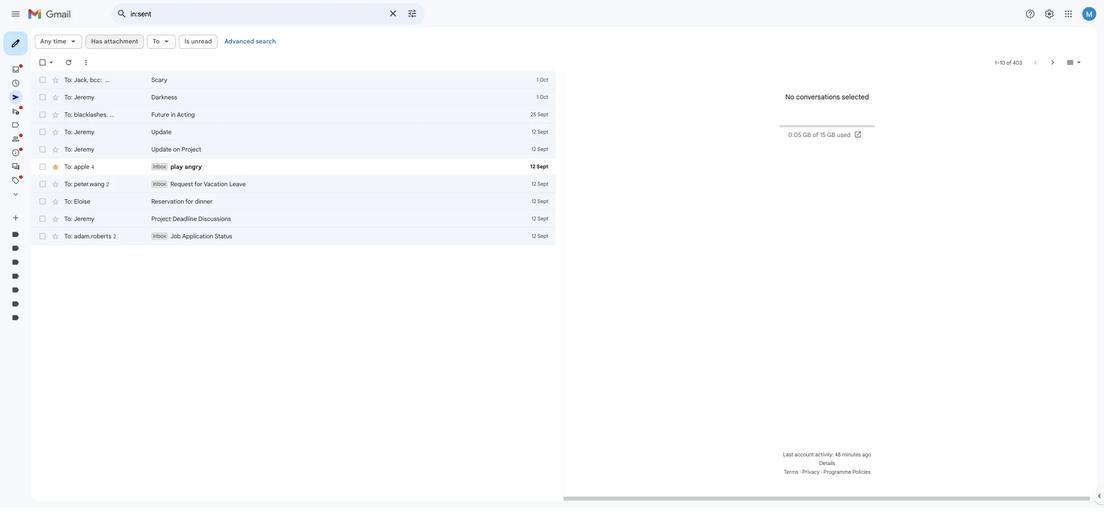 Task type: describe. For each thing, give the bounding box(es) containing it.
unread
[[212, 42, 236, 50]]

radiant sunshine link
[[31, 349, 84, 358]]

mirage glisten
[[31, 334, 75, 342]]

2
[[118, 201, 121, 208]]

eloise
[[82, 220, 100, 228]]

vacation
[[226, 201, 253, 209]]

forums
[[31, 181, 54, 190]]

is unread button
[[199, 39, 242, 54]]

any time
[[45, 42, 74, 50]]

memes
[[31, 318, 53, 327]]

snoozed
[[31, 88, 58, 97]]

to: jeremy for project deadline discussions
[[72, 239, 105, 248]]

scary
[[168, 85, 186, 93]]

1 horizontal spatial for
[[216, 201, 225, 209]]

bcc
[[100, 85, 112, 93]]

inbox request for vacation leave
[[170, 201, 273, 209]]

acting
[[197, 123, 216, 132]]

4 row from the top
[[35, 137, 617, 157]]

to: jeremy for update on project
[[72, 162, 105, 170]]

2 to: from the top
[[72, 104, 81, 112]]

any
[[45, 42, 57, 50]]

advanced search
[[249, 42, 307, 50]]

sent
[[31, 104, 46, 112]]

Search mail text field
[[145, 11, 425, 20]]

reservation
[[168, 220, 204, 228]]

is
[[205, 42, 211, 50]]

reservation for dinner
[[168, 220, 236, 228]]

2 row from the top
[[35, 99, 617, 118]]

navigation containing snoozed
[[0, 31, 116, 509]]

has attachment button
[[95, 39, 160, 54]]

snoozed link
[[31, 88, 58, 97]]

scary link
[[168, 84, 564, 94]]

search
[[284, 42, 307, 50]]

jeremy for darkness
[[82, 104, 105, 112]]

angry
[[205, 181, 224, 190]]

has
[[101, 42, 114, 50]]

:
[[112, 85, 113, 93]]

sent link
[[31, 104, 46, 112]]

inbox for apple
[[170, 182, 185, 189]]

0 horizontal spatial for
[[206, 220, 215, 228]]

5 row from the top
[[35, 157, 617, 176]]

dazzle
[[60, 257, 81, 265]]

attachment
[[116, 42, 154, 50]]

0 vertical spatial inbox
[[31, 73, 49, 81]]

play
[[189, 181, 203, 190]]

laughter dazzle
[[31, 257, 81, 265]]

more image
[[91, 65, 100, 74]]

updates link
[[31, 166, 59, 174]]

main menu image
[[12, 10, 23, 21]]

to
[[170, 42, 177, 50]]

leaf
[[31, 288, 45, 296]]

clear search image
[[427, 5, 446, 25]]

any time button
[[39, 39, 91, 54]]

work
[[31, 272, 47, 280]]

memes link
[[31, 318, 53, 327]]

social link
[[31, 150, 51, 159]]

time
[[59, 42, 74, 50]]

darkness
[[168, 104, 197, 112]]

reservation for dinner link
[[168, 219, 564, 229]]

scheduled link
[[31, 119, 66, 128]]

deadline
[[192, 239, 219, 248]]

categories link
[[31, 135, 64, 143]]

apple
[[82, 181, 99, 189]]

gmail image
[[31, 6, 84, 25]]

main content containing to:
[[35, 31, 1104, 509]]

8 row from the top
[[35, 215, 617, 234]]

in
[[190, 123, 195, 132]]

inbox for peter.wang
[[170, 201, 185, 208]]

to button
[[164, 39, 195, 54]]

follow link to manage storage image
[[949, 145, 959, 155]]

radiant sunshine
[[31, 349, 84, 358]]

work emails
[[31, 272, 68, 280]]

meetings link
[[31, 303, 59, 311]]

promotions link
[[31, 197, 69, 205]]

darkness link
[[168, 103, 564, 113]]

jeremy for project deadline discussions
[[82, 239, 105, 248]]

dinner
[[217, 220, 236, 228]]

discussions
[[220, 239, 257, 248]]



Task type: vqa. For each thing, say whether or not it's contained in the screenshot.
right May
no



Task type: locate. For each thing, give the bounding box(es) containing it.
to: left eloise
[[72, 220, 81, 228]]

advanced
[[249, 42, 282, 50]]

has attachment
[[101, 42, 154, 50]]

to: jeremy
[[72, 104, 105, 112], [72, 143, 105, 151], [72, 162, 105, 170], [72, 239, 105, 248]]

row down reservation for dinner link
[[35, 234, 617, 253]]

None search field
[[124, 4, 472, 27]]

1 to: jeremy from the top
[[72, 104, 105, 112]]

to: left blacklashes.
[[72, 123, 81, 132]]

5 to: from the top
[[72, 162, 81, 170]]

updates
[[31, 166, 59, 174]]

advanced search button
[[246, 38, 310, 55]]

is unread
[[205, 42, 236, 50]]

future in acting link
[[168, 123, 564, 132]]

to: left apple
[[72, 181, 81, 189]]

sunshine
[[56, 349, 84, 358]]

to: eloise
[[72, 220, 100, 228]]

1 row from the top
[[35, 79, 617, 99]]

...
[[117, 85, 122, 93], [122, 123, 127, 132]]

update link
[[168, 142, 564, 152]]

to: jeremy down to: eloise
[[72, 239, 105, 248]]

to: apple 4
[[72, 181, 105, 189]]

update on project
[[168, 162, 224, 170]]

None checkbox
[[43, 65, 52, 74], [43, 84, 52, 94], [43, 142, 52, 152], [43, 161, 52, 171], [43, 219, 52, 229], [43, 239, 52, 248], [43, 65, 52, 74], [43, 84, 52, 94], [43, 142, 52, 152], [43, 161, 52, 171], [43, 219, 52, 229], [43, 239, 52, 248]]

2 update from the top
[[168, 162, 191, 170]]

future in acting
[[168, 123, 216, 132]]

search mail image
[[127, 7, 144, 24]]

to: up to: apple 4
[[72, 162, 81, 170]]

1 update from the top
[[168, 143, 191, 151]]

update inside "link"
[[168, 162, 191, 170]]

inbox up snoozed link
[[31, 73, 49, 81]]

7 to: from the top
[[72, 200, 81, 209]]

radiant
[[31, 349, 54, 358]]

6 row from the top
[[35, 176, 617, 195]]

8 to: from the top
[[72, 220, 81, 228]]

peter.wang
[[82, 200, 116, 209]]

jeremy for update
[[82, 143, 105, 151]]

row up future in acting link
[[35, 99, 617, 118]]

work emails link
[[31, 272, 68, 280]]

1 horizontal spatial project
[[202, 162, 224, 170]]

row up project deadline discussions link
[[35, 215, 617, 234]]

forums link
[[31, 181, 54, 190]]

to: jeremy for update
[[72, 143, 105, 151]]

inbox up reservation
[[170, 201, 185, 208]]

project deadline discussions link
[[168, 239, 564, 248]]

leave
[[255, 201, 273, 209]]

jeremy
[[82, 104, 105, 112], [82, 143, 105, 151], [82, 162, 105, 170], [82, 239, 105, 248]]

3 jeremy from the top
[[82, 162, 105, 170]]

1 to: from the top
[[72, 85, 81, 93]]

for left dinner at the left top of page
[[206, 220, 215, 228]]

request
[[189, 201, 215, 209]]

row down future in acting link
[[35, 137, 617, 157]]

meetings
[[31, 303, 59, 311]]

laughter
[[31, 257, 59, 265]]

project inside "link"
[[202, 162, 224, 170]]

categories
[[31, 135, 64, 143]]

1 vertical spatial update
[[168, 162, 191, 170]]

7 row from the top
[[35, 195, 617, 215]]

scheduled
[[31, 119, 66, 128]]

jeremy up apple
[[82, 162, 105, 170]]

3 row from the top
[[35, 118, 617, 137]]

inbox inside inbox play angry
[[170, 182, 185, 189]]

glisten
[[54, 334, 75, 342]]

9 row from the top
[[35, 234, 617, 253]]

leaf link
[[31, 288, 45, 296]]

to: left jack at the top of page
[[72, 85, 81, 93]]

row down update link
[[35, 157, 617, 176]]

social
[[31, 150, 51, 159]]

to: jeremy down to: blacklashes. ...
[[72, 143, 105, 151]]

update for update
[[168, 143, 191, 151]]

to: jeremy up to: apple 4
[[72, 162, 105, 170]]

row up update link
[[35, 118, 617, 137]]

9 to: from the top
[[72, 239, 81, 248]]

to: peter.wang 2
[[72, 200, 121, 209]]

to: up to: eloise
[[72, 200, 81, 209]]

for
[[216, 201, 225, 209], [206, 220, 215, 228]]

inbox play angry
[[170, 181, 224, 190]]

6 to: from the top
[[72, 181, 81, 189]]

to: jeremy for darkness
[[72, 104, 105, 112]]

... right ":" at the left of the page
[[117, 85, 122, 93]]

row down project deadline discussions link
[[35, 253, 617, 273]]

to: up dazzle
[[72, 239, 81, 248]]

to: right the categories link
[[72, 143, 81, 151]]

inbox inside inbox request for vacation leave
[[170, 201, 185, 208]]

project deadline discussions
[[168, 239, 257, 248]]

0 vertical spatial project
[[202, 162, 224, 170]]

inbox
[[31, 73, 49, 81], [170, 182, 185, 189], [170, 201, 185, 208]]

2 vertical spatial inbox
[[170, 201, 185, 208]]

2 jeremy from the top
[[82, 143, 105, 151]]

... right blacklashes.
[[122, 123, 127, 132]]

1 vertical spatial ...
[[122, 123, 127, 132]]

to: jeremy down jack at the top of page
[[72, 104, 105, 112]]

row up darkness link
[[35, 79, 617, 99]]

0 horizontal spatial project
[[168, 239, 190, 248]]

navigation
[[0, 31, 116, 509]]

to: jack , bcc : ...
[[72, 85, 122, 93]]

update for update on project
[[168, 162, 191, 170]]

jeremy down to: blacklashes. ...
[[82, 143, 105, 151]]

project down reservation
[[168, 239, 190, 248]]

4
[[101, 182, 105, 189]]

inbox left play
[[170, 182, 185, 189]]

inbox link
[[31, 73, 49, 81]]

3 to: jeremy from the top
[[72, 162, 105, 170]]

laughter dazzle link
[[31, 257, 81, 265]]

project
[[202, 162, 224, 170], [168, 239, 190, 248]]

blacklashes.
[[82, 123, 120, 132]]

on
[[192, 162, 200, 170]]

refresh image
[[72, 65, 81, 74]]

jeremy for update on project
[[82, 162, 105, 170]]

to: down 'to: jack , bcc : ...'
[[72, 104, 81, 112]]

row
[[35, 79, 617, 99], [35, 99, 617, 118], [35, 118, 617, 137], [35, 137, 617, 157], [35, 157, 617, 176], [35, 176, 617, 195], [35, 195, 617, 215], [35, 215, 617, 234], [35, 234, 617, 253], [35, 253, 617, 273]]

for right request
[[216, 201, 225, 209]]

emails
[[48, 272, 68, 280]]

row down the update on project "link"
[[35, 176, 617, 195]]

3 to: from the top
[[72, 123, 81, 132]]

,
[[97, 85, 98, 93]]

1 vertical spatial project
[[168, 239, 190, 248]]

row up reservation for dinner link
[[35, 195, 617, 215]]

jeremy down eloise
[[82, 239, 105, 248]]

update on project link
[[168, 161, 564, 171]]

update
[[168, 143, 191, 151], [168, 162, 191, 170]]

promotions
[[31, 197, 69, 205]]

future
[[168, 123, 188, 132]]

0 vertical spatial update
[[168, 143, 191, 151]]

to: blacklashes. ...
[[72, 123, 127, 132]]

2 to: jeremy from the top
[[72, 143, 105, 151]]

4 to: jeremy from the top
[[72, 239, 105, 248]]

update down future
[[168, 143, 191, 151]]

project right on
[[202, 162, 224, 170]]

1 vertical spatial inbox
[[170, 182, 185, 189]]

1 jeremy from the top
[[82, 104, 105, 112]]

4 jeremy from the top
[[82, 239, 105, 248]]

1 vertical spatial for
[[206, 220, 215, 228]]

main content
[[35, 31, 1104, 509]]

0 vertical spatial for
[[216, 201, 225, 209]]

4 to: from the top
[[72, 143, 81, 151]]

mirage glisten link
[[31, 334, 75, 342]]

mirage
[[31, 334, 52, 342]]

update left on
[[168, 162, 191, 170]]

jeremy down 'to: jack , bcc : ...'
[[82, 104, 105, 112]]

10 row from the top
[[35, 253, 617, 273]]

None checkbox
[[43, 103, 52, 113], [43, 123, 52, 132], [43, 181, 52, 190], [43, 200, 52, 210], [43, 258, 52, 268], [43, 103, 52, 113], [43, 123, 52, 132], [43, 181, 52, 190], [43, 200, 52, 210], [43, 258, 52, 268]]

jack
[[82, 85, 97, 93]]

0 vertical spatial ...
[[117, 85, 122, 93]]



